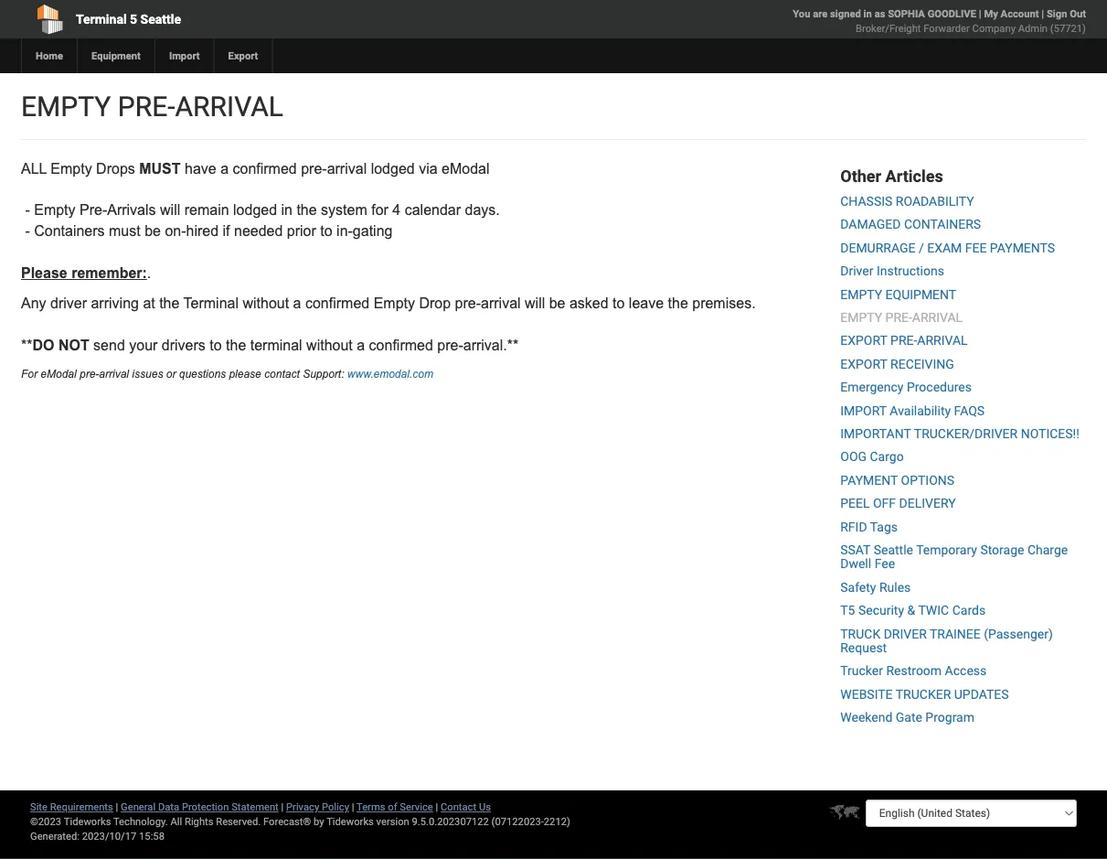 Task type: locate. For each thing, give the bounding box(es) containing it.
all
[[171, 816, 182, 827]]

tags
[[871, 519, 898, 534]]

2 export from the top
[[841, 356, 888, 371]]

1 horizontal spatial without
[[307, 336, 353, 353]]

website trucker updates link
[[841, 687, 1010, 702]]

0 vertical spatial to
[[320, 223, 333, 239]]

arrival up system
[[327, 160, 367, 177]]

service
[[400, 801, 433, 813]]

sophia
[[888, 8, 926, 20]]

ssat
[[841, 542, 871, 557]]

technology.
[[113, 816, 168, 827]]

broker/freight
[[856, 22, 922, 34]]

0 horizontal spatial be
[[145, 223, 161, 239]]

peel off delivery link
[[841, 496, 957, 511]]

1 horizontal spatial in
[[864, 8, 873, 20]]

emodal right for
[[41, 368, 77, 380]]

1 vertical spatial confirmed
[[306, 295, 370, 311]]

the
[[297, 202, 317, 218], [159, 295, 180, 311], [668, 295, 689, 311], [226, 336, 246, 353]]

trucker restroom access link
[[841, 663, 987, 678]]

0 vertical spatial a
[[221, 160, 229, 177]]

calendar
[[405, 202, 461, 218]]

seattle right the 5
[[141, 11, 181, 27]]

empty
[[21, 90, 111, 123], [841, 287, 883, 302], [841, 310, 883, 325]]

0 vertical spatial terminal
[[76, 11, 127, 27]]

the up prior at left top
[[297, 202, 317, 218]]

drivers
[[162, 336, 206, 353]]

0 vertical spatial -
[[25, 202, 30, 218]]

1 - from the top
[[25, 202, 30, 218]]

rfid tags link
[[841, 519, 898, 534]]

pre- down equipment
[[118, 90, 175, 123]]

safety rules link
[[841, 580, 911, 595]]

terminal left the 5
[[76, 11, 127, 27]]

0 horizontal spatial without
[[243, 295, 289, 311]]

2 vertical spatial pre-
[[891, 333, 918, 348]]

1 vertical spatial in
[[281, 202, 293, 218]]

export up emergency
[[841, 356, 888, 371]]

arrival up arrival.** at the top left of page
[[481, 295, 521, 311]]

cards
[[953, 603, 986, 618]]

policy
[[322, 801, 349, 813]]

0 vertical spatial emodal
[[442, 160, 490, 177]]

via
[[419, 160, 438, 177]]

pre-
[[118, 90, 175, 123], [886, 310, 913, 325], [891, 333, 918, 348]]

1 horizontal spatial lodged
[[371, 160, 415, 177]]

driver
[[841, 263, 874, 279]]

0 vertical spatial in
[[864, 8, 873, 20]]

2 vertical spatial empty
[[374, 295, 415, 311]]

questions
[[179, 368, 226, 380]]

pre- up export receiving link
[[891, 333, 918, 348]]

equipment
[[91, 50, 141, 62]]

2 horizontal spatial to
[[613, 295, 625, 311]]

pre-
[[301, 160, 327, 177], [455, 295, 481, 311], [438, 336, 464, 353], [80, 368, 99, 380]]

1 vertical spatial arrival
[[481, 295, 521, 311]]

support:
[[303, 368, 344, 380]]

1 vertical spatial seattle
[[874, 542, 914, 557]]

1 vertical spatial empty
[[34, 202, 76, 218]]

empty down the empty equipment link
[[841, 310, 883, 325]]

a right have
[[221, 160, 229, 177]]

**
[[21, 336, 32, 353]]

cargo
[[870, 449, 904, 464]]

will
[[160, 202, 180, 218], [525, 295, 545, 311]]

availability
[[890, 403, 952, 418]]

1 vertical spatial terminal
[[183, 295, 239, 311]]

(57721)
[[1051, 22, 1087, 34]]

receiving
[[891, 356, 955, 371]]

0 horizontal spatial in
[[281, 202, 293, 218]]

twic
[[919, 603, 950, 618]]

1 vertical spatial a
[[293, 295, 301, 311]]

your
[[129, 336, 158, 353]]

export pre-arrival link
[[841, 333, 968, 348]]

1 horizontal spatial will
[[525, 295, 545, 311]]

confirmed up the www.emodal.com link
[[369, 336, 433, 353]]

without up the support:
[[307, 336, 353, 353]]

- down all
[[25, 202, 30, 218]]

1 horizontal spatial terminal
[[183, 295, 239, 311]]

a up terminal
[[293, 295, 301, 311]]

0 vertical spatial be
[[145, 223, 161, 239]]

system
[[321, 202, 368, 218]]

contact us link
[[441, 801, 491, 813]]

arrival down the equipment
[[913, 310, 963, 325]]

storage
[[981, 542, 1025, 557]]

1 vertical spatial be
[[550, 295, 566, 311]]

be left asked
[[550, 295, 566, 311]]

0 vertical spatial arrival
[[327, 160, 367, 177]]

trainee
[[930, 626, 981, 641]]

pre- right the drop
[[455, 295, 481, 311]]

home
[[36, 50, 63, 62]]

2 horizontal spatial a
[[357, 336, 365, 353]]

t5
[[841, 603, 856, 618]]

empty inside - empty pre-arrivals will remain lodged in the system for 4 calendar days. - containers must be on-hired if needed prior to in-gating
[[34, 202, 76, 218]]

0 horizontal spatial to
[[210, 336, 222, 353]]

0 horizontal spatial lodged
[[233, 202, 277, 218]]

payment
[[841, 473, 898, 488]]

at
[[143, 295, 155, 311]]

equipment
[[886, 287, 957, 302]]

2 vertical spatial empty
[[841, 310, 883, 325]]

confirmed
[[233, 160, 297, 177], [306, 295, 370, 311], [369, 336, 433, 353]]

generated:
[[30, 830, 80, 842]]

confirmed down in-
[[306, 295, 370, 311]]

without up ** do not send your drivers to the terminal without a confirmed pre-arrival.**
[[243, 295, 289, 311]]

0 horizontal spatial will
[[160, 202, 180, 218]]

procedures
[[907, 380, 972, 395]]

arrival down "export" link
[[175, 90, 283, 123]]

2 vertical spatial a
[[357, 336, 365, 353]]

lodged left via
[[371, 160, 415, 177]]

any
[[21, 295, 46, 311]]

1 vertical spatial to
[[613, 295, 625, 311]]

0 horizontal spatial terminal
[[76, 11, 127, 27]]

will up the "on-"
[[160, 202, 180, 218]]

1 vertical spatial export
[[841, 356, 888, 371]]

site requirements link
[[30, 801, 113, 813]]

contact
[[441, 801, 477, 813]]

0 vertical spatial pre-
[[118, 90, 175, 123]]

general
[[121, 801, 156, 813]]

1 vertical spatial will
[[525, 295, 545, 311]]

to up for emodal pre-arrival issues or questions please contact support: www.emodal.com
[[210, 336, 222, 353]]

empty for -
[[34, 202, 76, 218]]

driver
[[50, 295, 87, 311]]

1 vertical spatial -
[[25, 223, 30, 239]]

0 vertical spatial arrival
[[175, 90, 283, 123]]

in-
[[337, 223, 353, 239]]

0 vertical spatial will
[[160, 202, 180, 218]]

to left leave
[[613, 295, 625, 311]]

demurrage
[[841, 240, 916, 255]]

site requirements | general data protection statement | privacy policy | terms of service | contact us ©2023 tideworks technology. all rights reserved. forecast® by tideworks version 9.5.0.202307122 (07122023-2212) generated: 2023/10/17 15:58
[[30, 801, 571, 842]]

without
[[243, 295, 289, 311], [307, 336, 353, 353]]

1 horizontal spatial to
[[320, 223, 333, 239]]

empty left the drop
[[374, 295, 415, 311]]

1 vertical spatial empty
[[841, 287, 883, 302]]

2 horizontal spatial arrival
[[481, 295, 521, 311]]

confirmed up - empty pre-arrivals will remain lodged in the system for 4 calendar days. - containers must be on-hired if needed prior to in-gating
[[233, 160, 297, 177]]

export up export receiving link
[[841, 333, 888, 348]]

driver instructions link
[[841, 263, 945, 279]]

forwarder
[[924, 22, 970, 34]]

if
[[223, 223, 230, 239]]

lodged up needed
[[233, 202, 277, 218]]

terms
[[357, 801, 386, 813]]

1 horizontal spatial seattle
[[874, 542, 914, 557]]

1 vertical spatial emodal
[[41, 368, 77, 380]]

trucker/driver
[[915, 426, 1018, 441]]

roadability
[[896, 194, 975, 209]]

| left my
[[980, 8, 982, 20]]

1 horizontal spatial emodal
[[442, 160, 490, 177]]

terminal up drivers
[[183, 295, 239, 311]]

0 horizontal spatial seattle
[[141, 11, 181, 27]]

to left in-
[[320, 223, 333, 239]]

asked
[[570, 295, 609, 311]]

2 - from the top
[[25, 223, 30, 239]]

will left asked
[[525, 295, 545, 311]]

be left the "on-"
[[145, 223, 161, 239]]

0 vertical spatial empty
[[51, 160, 92, 177]]

lodged
[[371, 160, 415, 177], [233, 202, 277, 218]]

emodal
[[442, 160, 490, 177], [41, 368, 77, 380]]

in left as
[[864, 8, 873, 20]]

the inside - empty pre-arrivals will remain lodged in the system for 4 calendar days. - containers must be on-hired if needed prior to in-gating
[[297, 202, 317, 218]]

2 vertical spatial confirmed
[[369, 336, 433, 353]]

articles
[[886, 166, 944, 186]]

0 vertical spatial without
[[243, 295, 289, 311]]

0 vertical spatial export
[[841, 333, 888, 348]]

emodal right via
[[442, 160, 490, 177]]

empty down "home"
[[21, 90, 111, 123]]

important trucker/driver notices!! link
[[841, 426, 1080, 441]]

arrival down the send
[[99, 368, 129, 380]]

0 horizontal spatial a
[[221, 160, 229, 177]]

signed
[[831, 8, 862, 20]]

trucker
[[841, 663, 884, 678]]

0 vertical spatial seattle
[[141, 11, 181, 27]]

hired
[[186, 223, 219, 239]]

in up prior at left top
[[281, 202, 293, 218]]

empty up the containers
[[34, 202, 76, 218]]

in
[[864, 8, 873, 20], [281, 202, 293, 218]]

remember:
[[71, 265, 147, 281]]

empty for all
[[51, 160, 92, 177]]

empty right all
[[51, 160, 92, 177]]

1 vertical spatial lodged
[[233, 202, 277, 218]]

weekend gate program link
[[841, 710, 975, 725]]

send
[[93, 336, 125, 353]]

0 vertical spatial empty
[[21, 90, 111, 123]]

1 horizontal spatial arrival
[[327, 160, 367, 177]]

prior
[[287, 223, 316, 239]]

sign out link
[[1047, 8, 1087, 20]]

1 horizontal spatial be
[[550, 295, 566, 311]]

access
[[946, 663, 987, 678]]

a up www.emodal.com on the top left of page
[[357, 336, 365, 353]]

0 horizontal spatial arrival
[[99, 368, 129, 380]]

empty down driver
[[841, 287, 883, 302]]

contact
[[264, 368, 300, 380]]

1 vertical spatial arrival
[[913, 310, 963, 325]]

1 vertical spatial without
[[307, 336, 353, 353]]

pre-
[[80, 202, 107, 218]]

arrival up receiving on the top right of the page
[[918, 333, 968, 348]]

- left the containers
[[25, 223, 30, 239]]

truck driver trainee (passenger) request link
[[841, 626, 1054, 655]]

2 vertical spatial to
[[210, 336, 222, 353]]

pre- down the empty equipment link
[[886, 310, 913, 325]]

seattle down tags
[[874, 542, 914, 557]]

chassis
[[841, 194, 893, 209]]



Task type: vqa. For each thing, say whether or not it's contained in the screenshot.
Search to the bottom
no



Task type: describe. For each thing, give the bounding box(es) containing it.
fee
[[875, 556, 896, 571]]

reserved.
[[216, 816, 261, 827]]

not
[[58, 336, 89, 353]]

the right leave
[[668, 295, 689, 311]]

4
[[393, 202, 401, 218]]

1 vertical spatial pre-
[[886, 310, 913, 325]]

trucker
[[896, 687, 952, 702]]

other articles chassis roadability damaged containers demurrage / exam fee payments driver instructions empty equipment empty pre-arrival export pre-arrival export receiving emergency procedures import availability faqs important trucker/driver notices!! oog cargo payment options peel off delivery rfid tags ssat seattle temporary storage charge dwell fee safety rules t5 security & twic cards truck driver trainee (passenger) request trucker restroom access website trucker updates weekend gate program
[[841, 166, 1080, 725]]

www.emodal.com
[[347, 368, 434, 380]]

all
[[21, 160, 47, 177]]

in inside the you are signed in as sophia goodlive | my account | sign out broker/freight forwarder company admin (57721)
[[864, 8, 873, 20]]

requirements
[[50, 801, 113, 813]]

1 export from the top
[[841, 333, 888, 348]]

instructions
[[877, 263, 945, 279]]

as
[[875, 8, 886, 20]]

export receiving link
[[841, 356, 955, 371]]

by
[[314, 816, 324, 827]]

| up forecast®
[[281, 801, 284, 813]]

restroom
[[887, 663, 942, 678]]

emergency procedures link
[[841, 380, 972, 395]]

9.5.0.202307122
[[412, 816, 489, 827]]

- empty pre-arrivals will remain lodged in the system for 4 calendar days. - containers must be on-hired if needed prior to in-gating
[[21, 202, 504, 239]]

** do not send your drivers to the terminal without a confirmed pre-arrival.**
[[21, 336, 519, 353]]

are
[[813, 8, 828, 20]]

2212)
[[544, 816, 571, 827]]

us
[[479, 801, 491, 813]]

2 vertical spatial arrival
[[99, 368, 129, 380]]

admin
[[1019, 22, 1048, 34]]

all empty drops must have a confirmed pre-arrival lodged via emodal
[[21, 160, 490, 177]]

data
[[158, 801, 179, 813]]

| left general
[[116, 801, 118, 813]]

demurrage / exam fee payments link
[[841, 240, 1056, 255]]

lodged inside - empty pre-arrivals will remain lodged in the system for 4 calendar days. - containers must be on-hired if needed prior to in-gating
[[233, 202, 277, 218]]

chassis roadability link
[[841, 194, 975, 209]]

| up 9.5.0.202307122
[[436, 801, 438, 813]]

days.
[[465, 202, 500, 218]]

program
[[926, 710, 975, 725]]

please remember: .
[[21, 265, 159, 281]]

import link
[[154, 38, 214, 73]]

0 horizontal spatial emodal
[[41, 368, 77, 380]]

do
[[32, 336, 54, 353]]

| up the tideworks
[[352, 801, 354, 813]]

payment options link
[[841, 473, 955, 488]]

empty pre-arrival
[[21, 90, 283, 123]]

in inside - empty pre-arrivals will remain lodged in the system for 4 calendar days. - containers must be on-hired if needed prior to in-gating
[[281, 202, 293, 218]]

import
[[841, 403, 887, 418]]

on-
[[165, 223, 186, 239]]

©2023 tideworks
[[30, 816, 111, 827]]

issues
[[132, 368, 163, 380]]

must
[[109, 223, 141, 239]]

oog
[[841, 449, 867, 464]]

export link
[[214, 38, 272, 73]]

or
[[166, 368, 176, 380]]

damaged
[[841, 217, 902, 232]]

driver
[[884, 626, 927, 641]]

privacy policy link
[[286, 801, 349, 813]]

account
[[1001, 8, 1040, 20]]

privacy
[[286, 801, 319, 813]]

tideworks
[[327, 816, 374, 827]]

t5 security & twic cards link
[[841, 603, 986, 618]]

| left sign
[[1042, 8, 1045, 20]]

import availability faqs link
[[841, 403, 985, 418]]

www.emodal.com link
[[347, 368, 434, 380]]

2023/10/17
[[82, 830, 137, 842]]

premises.
[[693, 295, 756, 311]]

for
[[21, 368, 38, 380]]

of
[[388, 801, 398, 813]]

arrival.**
[[464, 336, 519, 353]]

be inside - empty pre-arrivals will remain lodged in the system for 4 calendar days. - containers must be on-hired if needed prior to in-gating
[[145, 223, 161, 239]]

the right at at the top left of page
[[159, 295, 180, 311]]

0 vertical spatial confirmed
[[233, 160, 297, 177]]

1 horizontal spatial a
[[293, 295, 301, 311]]

export
[[228, 50, 258, 62]]

pre- up system
[[301, 160, 327, 177]]

weekend
[[841, 710, 893, 725]]

for emodal pre-arrival issues or questions please contact support: www.emodal.com
[[21, 368, 434, 380]]

must
[[139, 160, 181, 177]]

seattle inside other articles chassis roadability damaged containers demurrage / exam fee payments driver instructions empty equipment empty pre-arrival export pre-arrival export receiving emergency procedures import availability faqs important trucker/driver notices!! oog cargo payment options peel off delivery rfid tags ssat seattle temporary storage charge dwell fee safety rules t5 security & twic cards truck driver trainee (passenger) request trucker restroom access website trucker updates weekend gate program
[[874, 542, 914, 557]]

2 vertical spatial arrival
[[918, 333, 968, 348]]

website
[[841, 687, 893, 702]]

please
[[21, 265, 67, 281]]

payments
[[991, 240, 1056, 255]]

dwell
[[841, 556, 872, 571]]

terms of service link
[[357, 801, 433, 813]]

goodlive
[[928, 8, 977, 20]]

pre- down the drop
[[438, 336, 464, 353]]

the up for emodal pre-arrival issues or questions please contact support: www.emodal.com
[[226, 336, 246, 353]]

needed
[[234, 223, 283, 239]]

to inside - empty pre-arrivals will remain lodged in the system for 4 calendar days. - containers must be on-hired if needed prior to in-gating
[[320, 223, 333, 239]]

my account link
[[985, 8, 1040, 20]]

important
[[841, 426, 912, 441]]

any driver arriving at the terminal without a confirmed empty drop pre-arrival will be asked to leave the premises.
[[21, 295, 760, 311]]

5
[[130, 11, 137, 27]]

remain
[[185, 202, 229, 218]]

you
[[793, 8, 811, 20]]

drops
[[96, 160, 135, 177]]

empty equipment link
[[841, 287, 957, 302]]

have
[[185, 160, 217, 177]]

pre- down "not"
[[80, 368, 99, 380]]

(passenger)
[[985, 626, 1054, 641]]

will inside - empty pre-arrivals will remain lodged in the system for 4 calendar days. - containers must be on-hired if needed prior to in-gating
[[160, 202, 180, 218]]

oog cargo link
[[841, 449, 904, 464]]

0 vertical spatial lodged
[[371, 160, 415, 177]]

version
[[377, 816, 410, 827]]



